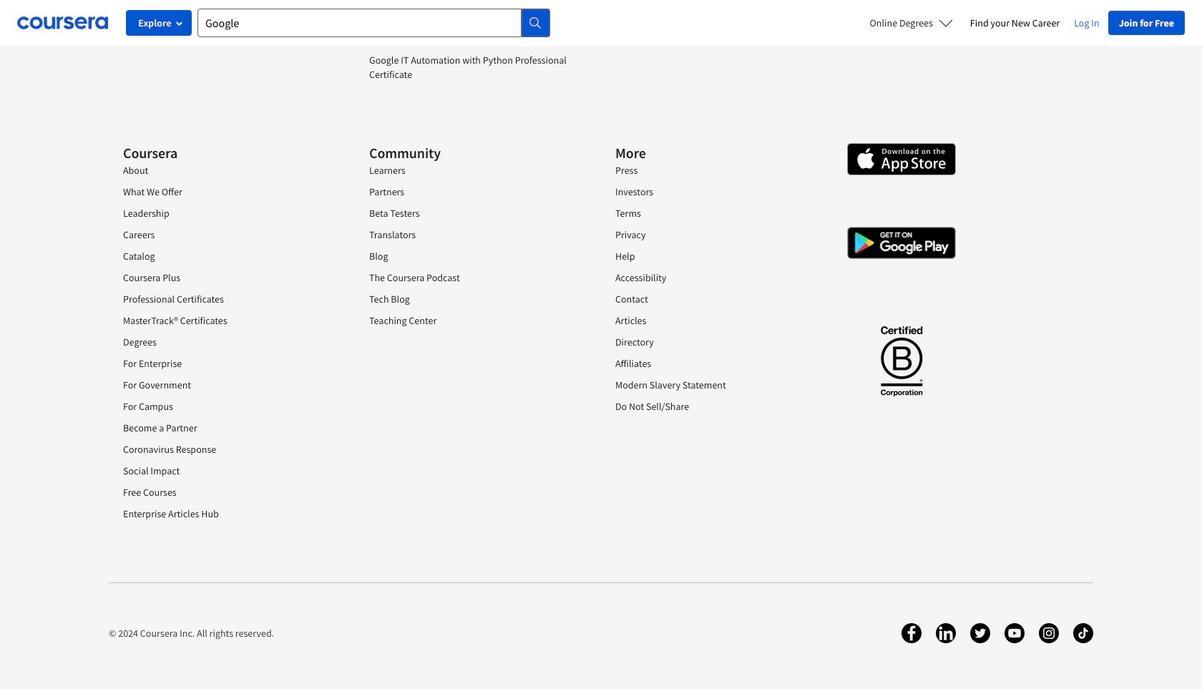 Task type: describe. For each thing, give the bounding box(es) containing it.
coursera twitter image
[[971, 623, 991, 643]]

coursera image
[[17, 11, 108, 34]]

coursera youtube image
[[1005, 623, 1025, 643]]

download on the app store image
[[848, 143, 956, 175]]

coursera linkedin image
[[936, 623, 956, 643]]

coursera tiktok image
[[1074, 623, 1094, 643]]

coursera facebook image
[[902, 623, 922, 643]]



Task type: vqa. For each thing, say whether or not it's contained in the screenshot.
first How from the bottom of the list containing Can I try Coursera Plus first, to make sure it's right for me?
no



Task type: locate. For each thing, give the bounding box(es) containing it.
list item
[[123, 0, 328, 10], [369, 0, 574, 24], [369, 31, 574, 45], [369, 53, 574, 81], [123, 163, 328, 177], [369, 163, 574, 177], [616, 163, 820, 177], [123, 184, 328, 199], [369, 184, 574, 199], [616, 184, 820, 199], [123, 206, 328, 220], [369, 206, 574, 220], [616, 206, 820, 220], [123, 227, 328, 242], [369, 227, 574, 242], [616, 227, 820, 242], [123, 249, 328, 263], [369, 249, 574, 263], [616, 249, 820, 263], [123, 270, 328, 285], [369, 270, 574, 285], [616, 270, 820, 285], [123, 292, 328, 306], [369, 292, 574, 306], [616, 292, 820, 306], [123, 313, 328, 328], [369, 313, 574, 328], [616, 313, 820, 328], [123, 335, 328, 349], [616, 335, 820, 349], [123, 356, 328, 370], [616, 356, 820, 370], [123, 378, 328, 392], [616, 378, 820, 392], [123, 399, 328, 413], [616, 399, 820, 413], [123, 421, 328, 435], [123, 442, 328, 456], [123, 464, 328, 478], [123, 485, 328, 499], [123, 507, 328, 521]]

coursera instagram image
[[1039, 623, 1060, 643]]

None search field
[[198, 9, 551, 37]]

logo of certified b corporation image
[[872, 318, 931, 404]]

list
[[369, 0, 574, 88], [862, 0, 1067, 17], [123, 163, 328, 528], [369, 163, 574, 335], [616, 163, 820, 421]]

What do you want to learn? text field
[[198, 9, 522, 37]]

footer
[[0, 0, 1203, 689]]

get it on google play image
[[848, 227, 956, 259]]



